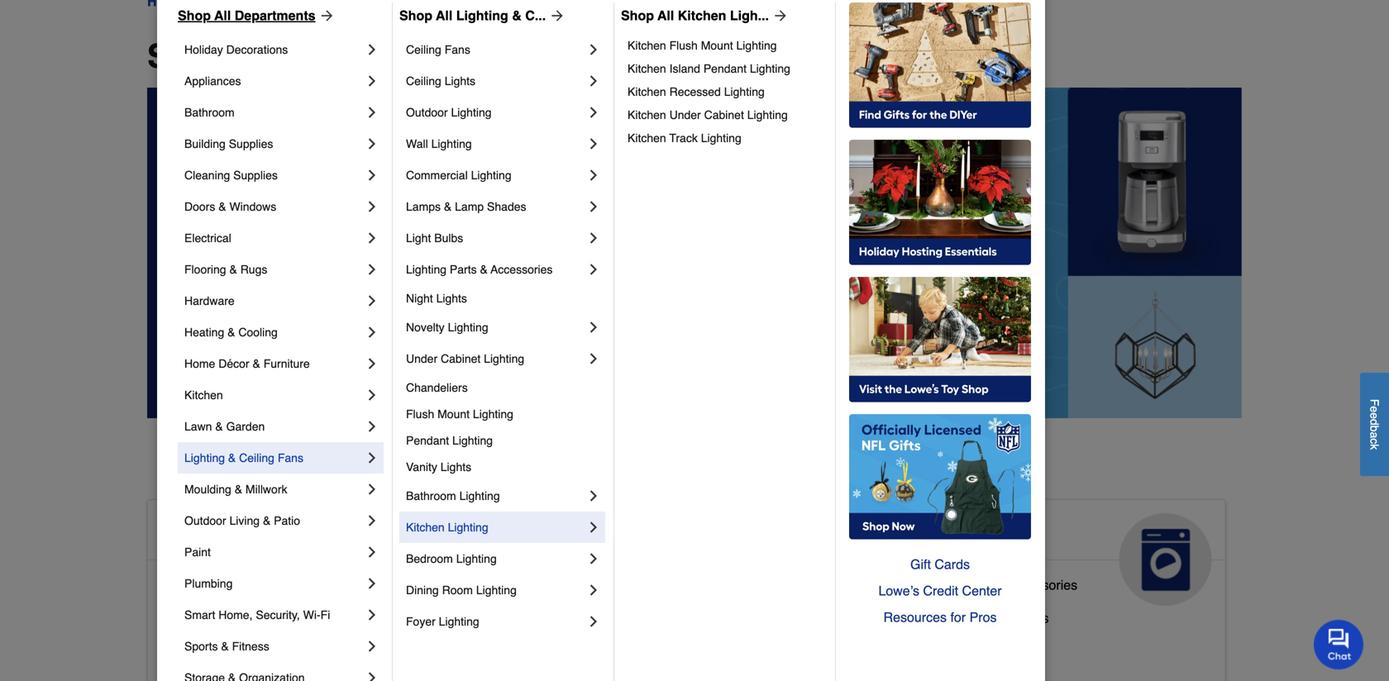 Task type: describe. For each thing, give the bounding box(es) containing it.
lighting down ligh...
[[736, 39, 777, 52]]

animal & pet care image
[[751, 513, 844, 606]]

chevron right image for doors & windows
[[364, 198, 380, 215]]

gift
[[910, 557, 931, 572]]

wall lighting link
[[406, 128, 585, 160]]

shop
[[147, 37, 230, 75]]

animal
[[530, 520, 607, 547]]

lamp
[[455, 200, 484, 213]]

ceiling for ceiling fans
[[406, 43, 441, 56]]

& inside lighting & ceiling fans "link"
[[228, 452, 236, 465]]

chevron right image for under cabinet lighting
[[585, 351, 602, 367]]

cards
[[935, 557, 970, 572]]

chat invite button image
[[1314, 619, 1364, 670]]

chevron right image for ceiling lights
[[585, 73, 602, 89]]

accessible home link
[[148, 500, 488, 606]]

doors
[[184, 200, 215, 213]]

& inside "pet beds, houses, & furniture" link
[[643, 637, 652, 652]]

room
[[442, 584, 473, 597]]

lighting down kitchen island pendant lighting link
[[724, 85, 765, 98]]

bathroom lighting
[[406, 490, 500, 503]]

lighting up dining room lighting
[[456, 552, 497, 566]]

chevron right image for light bulbs
[[585, 230, 602, 246]]

departments for shop all departments
[[289, 37, 491, 75]]

& inside the doors & windows link
[[219, 200, 226, 213]]

accessible for accessible home
[[161, 520, 282, 547]]

living
[[229, 514, 260, 528]]

chevron right image for kitchen lighting
[[585, 519, 602, 536]]

millwork
[[246, 483, 287, 496]]

night lights link
[[406, 285, 602, 312]]

recessed
[[669, 85, 721, 98]]

bathroom for bathroom lighting
[[406, 490, 456, 503]]

& inside appliance parts & accessories link
[[995, 578, 1003, 593]]

chevron right image for wall lighting
[[585, 136, 602, 152]]

accessible entry & home
[[161, 644, 311, 659]]

chevron right image for lamps & lamp shades
[[585, 198, 602, 215]]

plumbing
[[184, 577, 233, 590]]

0 horizontal spatial pet
[[530, 637, 550, 652]]

chevron right image for sports & fitness
[[364, 638, 380, 655]]

chevron right image for building supplies
[[364, 136, 380, 152]]

lamps
[[406, 200, 441, 213]]

commercial lighting
[[406, 169, 512, 182]]

c
[[1368, 438, 1381, 444]]

ceiling for ceiling lights
[[406, 74, 441, 88]]

accessories for appliance parts & accessories
[[1007, 578, 1078, 593]]

all down shop all departments "link"
[[238, 37, 280, 75]]

shop all departments link
[[178, 6, 335, 26]]

kitchen for island
[[628, 62, 666, 75]]

ceiling lights
[[406, 74, 476, 88]]

holiday hosting essentials. image
[[849, 140, 1031, 265]]

ligh...
[[730, 8, 769, 23]]

a
[[1368, 432, 1381, 438]]

light bulbs
[[406, 232, 463, 245]]

pet inside animal & pet care
[[636, 520, 673, 547]]

gift cards
[[910, 557, 970, 572]]

vanity
[[406, 461, 437, 474]]

cooling
[[238, 326, 278, 339]]

lighting down outdoor lighting
[[431, 137, 472, 151]]

outdoor lighting link
[[406, 97, 585, 128]]

ceiling inside "link"
[[239, 452, 275, 465]]

pros
[[970, 610, 997, 625]]

hardware link
[[184, 285, 364, 317]]

livestock supplies link
[[530, 600, 639, 633]]

kitchen up lawn
[[184, 389, 223, 402]]

1 horizontal spatial flush
[[669, 39, 698, 52]]

care
[[530, 547, 581, 573]]

pet beds, houses, & furniture
[[530, 637, 708, 652]]

& inside the home décor & furniture 'link'
[[253, 357, 260, 370]]

electrical
[[184, 232, 231, 245]]

1 e from the top
[[1368, 406, 1381, 413]]

lawn & garden
[[184, 420, 265, 433]]

chevron right image for home décor & furniture
[[364, 356, 380, 372]]

1 horizontal spatial fans
[[445, 43, 470, 56]]

lighting parts & accessories link
[[406, 254, 585, 285]]

fi
[[321, 609, 330, 622]]

foyer lighting
[[406, 615, 479, 628]]

& inside shop all lighting & c... 'link'
[[512, 8, 522, 23]]

furniture inside "pet beds, houses, & furniture" link
[[655, 637, 708, 652]]

chevron right image for novelty lighting
[[585, 319, 602, 336]]

fitness
[[232, 640, 269, 653]]

pendant lighting
[[406, 434, 493, 447]]

parts for lighting
[[450, 263, 477, 276]]

outdoor living & patio
[[184, 514, 300, 528]]

1 vertical spatial appliances link
[[885, 500, 1225, 606]]

hardware
[[184, 294, 235, 308]]

building supplies
[[184, 137, 273, 151]]

kitchen recessed lighting
[[628, 85, 765, 98]]

supplies for cleaning supplies
[[233, 169, 278, 182]]

chevron right image for lawn & garden
[[364, 418, 380, 435]]

sports & fitness
[[184, 640, 269, 653]]

heating & cooling link
[[184, 317, 364, 348]]

chevron right image for cleaning supplies
[[364, 167, 380, 184]]

animal & pet care
[[530, 520, 673, 573]]

shop for shop all departments
[[178, 8, 211, 23]]

island
[[669, 62, 700, 75]]

all for departments
[[214, 8, 231, 23]]

kitchen under cabinet lighting link
[[628, 103, 824, 127]]

visit the lowe's toy shop. image
[[849, 277, 1031, 403]]

chevron right image for moulding & millwork
[[364, 481, 380, 498]]

bathroom link
[[184, 97, 364, 128]]

wi-
[[303, 609, 321, 622]]

shop all kitchen ligh...
[[621, 8, 769, 23]]

kitchen for recessed
[[628, 85, 666, 98]]

shop all kitchen ligh... link
[[621, 6, 789, 26]]

foyer
[[406, 615, 436, 628]]

dining room lighting link
[[406, 575, 585, 606]]

1 vertical spatial appliances
[[898, 520, 1022, 547]]

lighting down kitchen flush mount lighting link on the top
[[750, 62, 790, 75]]

supplies for livestock supplies
[[589, 604, 639, 619]]

paint link
[[184, 537, 364, 568]]

chevron right image for lighting & ceiling fans
[[364, 450, 380, 466]]

kitchen for flush
[[628, 39, 666, 52]]

moulding & millwork
[[184, 483, 287, 496]]

departments for shop all departments
[[235, 8, 316, 23]]

all for lighting
[[436, 8, 453, 23]]

holiday decorations link
[[184, 34, 364, 65]]

& inside lawn & garden link
[[215, 420, 223, 433]]

accessible home image
[[383, 513, 475, 606]]

accessible entry & home link
[[161, 640, 311, 673]]

doors & windows link
[[184, 191, 364, 222]]

wall
[[406, 137, 428, 151]]

lighting down 'wall lighting' link at left top
[[471, 169, 512, 182]]

& inside lighting parts & accessories link
[[480, 263, 488, 276]]

chevron right image for ceiling fans
[[585, 41, 602, 58]]

novelty lighting
[[406, 321, 488, 334]]

& inside moulding & millwork link
[[235, 483, 242, 496]]

parts for appliance
[[960, 578, 991, 593]]

chevron right image for outdoor living & patio
[[364, 513, 380, 529]]

pendant lighting link
[[406, 428, 602, 454]]

lowe's credit center link
[[849, 578, 1031, 604]]

& inside lamps & lamp shades link
[[444, 200, 452, 213]]

accessible home
[[161, 520, 353, 547]]

lighting up pendant lighting link
[[473, 408, 513, 421]]

& inside heating & cooling "link"
[[228, 326, 235, 339]]

novelty lighting link
[[406, 312, 585, 343]]

lighting down the kitchen under cabinet lighting link
[[701, 131, 742, 145]]

electrical link
[[184, 222, 364, 254]]

shop all departments
[[178, 8, 316, 23]]

lighting & ceiling fans link
[[184, 442, 364, 474]]

& inside animal & pet care
[[613, 520, 630, 547]]

lights for night lights
[[436, 292, 467, 305]]

all for kitchen
[[658, 8, 674, 23]]

shop for shop all lighting & c...
[[399, 8, 432, 23]]

1 horizontal spatial bedroom
[[406, 552, 453, 566]]

patio
[[274, 514, 300, 528]]

ceiling fans link
[[406, 34, 585, 65]]

bedroom lighting link
[[406, 543, 585, 575]]

dining room lighting
[[406, 584, 517, 597]]

holiday
[[184, 43, 223, 56]]

lowe's
[[879, 583, 920, 599]]

smart
[[184, 609, 215, 622]]

chevron right image for heating & cooling
[[364, 324, 380, 341]]

beds,
[[553, 637, 587, 652]]

flooring & rugs link
[[184, 254, 364, 285]]

accessories for lighting parts & accessories
[[491, 263, 553, 276]]

shop all departments
[[147, 37, 491, 75]]



Task type: vqa. For each thing, say whether or not it's contained in the screenshot.
Kitchen Under Cabinet Lighting "link"
yes



Task type: locate. For each thing, give the bounding box(es) containing it.
furniture down heating & cooling "link"
[[264, 357, 310, 370]]

0 horizontal spatial flush
[[406, 408, 434, 421]]

0 vertical spatial mount
[[701, 39, 733, 52]]

departments up holiday decorations link
[[235, 8, 316, 23]]

& inside outdoor living & patio link
[[263, 514, 271, 528]]

lawn
[[184, 420, 212, 433]]

accessible down the smart
[[161, 644, 224, 659]]

& right doors
[[219, 200, 226, 213]]

shop for shop all kitchen ligh...
[[621, 8, 654, 23]]

0 vertical spatial home
[[184, 357, 215, 370]]

1 vertical spatial supplies
[[233, 169, 278, 182]]

1 vertical spatial accessories
[[1007, 578, 1078, 593]]

& left c...
[[512, 8, 522, 23]]

lights up novelty lighting
[[436, 292, 467, 305]]

chevron right image
[[364, 73, 380, 89], [585, 104, 602, 121], [585, 167, 602, 184], [585, 198, 602, 215], [364, 230, 380, 246], [585, 261, 602, 278], [585, 319, 602, 336], [364, 356, 380, 372], [364, 387, 380, 404], [364, 418, 380, 435], [364, 450, 380, 466], [585, 488, 602, 504], [364, 544, 380, 561], [364, 607, 380, 624], [364, 670, 380, 681]]

1 horizontal spatial outdoor
[[406, 106, 448, 119]]

fans
[[445, 43, 470, 56], [278, 452, 303, 465]]

arrow right image
[[316, 7, 335, 24], [546, 7, 566, 24]]

1 vertical spatial mount
[[438, 408, 470, 421]]

supplies up houses, on the left bottom
[[589, 604, 639, 619]]

1 horizontal spatial arrow right image
[[546, 7, 566, 24]]

decorations
[[226, 43, 288, 56]]

& left patio
[[263, 514, 271, 528]]

1 vertical spatial outdoor
[[184, 514, 226, 528]]

& inside accessible entry & home "link"
[[263, 644, 272, 659]]

pendant inside kitchen island pendant lighting link
[[704, 62, 747, 75]]

d
[[1368, 419, 1381, 425]]

2 shop from the left
[[399, 8, 432, 23]]

1 horizontal spatial pendant
[[704, 62, 747, 75]]

accessible for accessible entry & home
[[161, 644, 224, 659]]

& left "lamp"
[[444, 200, 452, 213]]

lights up outdoor lighting
[[445, 74, 476, 88]]

1 vertical spatial parts
[[960, 578, 991, 593]]

lighting up chandeliers link
[[484, 352, 524, 366]]

kitchen track lighting
[[628, 131, 742, 145]]

& right animal
[[613, 520, 630, 547]]

appliances up cards
[[898, 520, 1022, 547]]

enjoy savings year-round. no matter what you're shopping for, find what you need at a great price. image
[[147, 88, 1242, 418]]

building supplies link
[[184, 128, 364, 160]]

fans up ceiling lights
[[445, 43, 470, 56]]

2 vertical spatial lights
[[441, 461, 471, 474]]

lawn & garden link
[[184, 411, 364, 442]]

arrow right image inside shop all lighting & c... 'link'
[[546, 7, 566, 24]]

accessible up the sports
[[161, 611, 224, 626]]

cleaning supplies link
[[184, 160, 364, 191]]

accessible inside accessible home link
[[161, 520, 282, 547]]

0 horizontal spatial arrow right image
[[316, 7, 335, 24]]

all inside 'link'
[[436, 8, 453, 23]]

1 horizontal spatial accessories
[[1007, 578, 1078, 593]]

0 vertical spatial supplies
[[229, 137, 273, 151]]

pendant up the vanity at the left of page
[[406, 434, 449, 447]]

chevron right image for holiday decorations
[[364, 41, 380, 58]]

lamps & lamp shades
[[406, 200, 526, 213]]

building
[[184, 137, 226, 151]]

& inside beverage & wine chillers link
[[958, 611, 967, 626]]

arrow right image up shop all departments
[[316, 7, 335, 24]]

& right houses, on the left bottom
[[643, 637, 652, 652]]

chillers
[[1005, 611, 1049, 626]]

appliances link up chillers in the bottom of the page
[[885, 500, 1225, 606]]

3 accessible from the top
[[161, 611, 224, 626]]

security,
[[256, 609, 300, 622]]

all up holiday decorations
[[214, 8, 231, 23]]

entry
[[228, 644, 259, 659]]

smart home, security, wi-fi link
[[184, 600, 364, 631]]

animal & pet care link
[[516, 500, 857, 606]]

0 horizontal spatial parts
[[450, 263, 477, 276]]

lighting up kitchen track lighting link
[[747, 108, 788, 122]]

home inside 'link'
[[184, 357, 215, 370]]

0 vertical spatial cabinet
[[704, 108, 744, 122]]

3 shop from the left
[[621, 8, 654, 23]]

1 horizontal spatial cabinet
[[704, 108, 744, 122]]

chandeliers link
[[406, 375, 602, 401]]

accessible inside accessible bedroom link
[[161, 611, 224, 626]]

1 vertical spatial cabinet
[[441, 352, 481, 366]]

kitchen track lighting link
[[628, 127, 824, 150]]

0 horizontal spatial bedroom
[[228, 611, 282, 626]]

heating
[[184, 326, 224, 339]]

lighting down room
[[439, 615, 479, 628]]

0 horizontal spatial accessories
[[491, 263, 553, 276]]

ceiling down ceiling fans
[[406, 74, 441, 88]]

sports
[[184, 640, 218, 653]]

under up kitchen track lighting
[[669, 108, 701, 122]]

chevron right image for hardware
[[364, 293, 380, 309]]

& up wine
[[995, 578, 1003, 593]]

1 horizontal spatial furniture
[[655, 637, 708, 652]]

0 vertical spatial furniture
[[264, 357, 310, 370]]

accessible inside accessible entry & home "link"
[[161, 644, 224, 659]]

& inside sports & fitness link
[[221, 640, 229, 653]]

shop inside 'link'
[[399, 8, 432, 23]]

2 accessible from the top
[[161, 578, 224, 593]]

e up d
[[1368, 406, 1381, 413]]

1 vertical spatial flush
[[406, 408, 434, 421]]

rugs
[[240, 263, 267, 276]]

0 horizontal spatial under
[[406, 352, 438, 366]]

for
[[951, 610, 966, 625]]

0 vertical spatial under
[[669, 108, 701, 122]]

bathroom up smart home, security, wi-fi
[[228, 578, 286, 593]]

1 horizontal spatial mount
[[701, 39, 733, 52]]

departments
[[235, 8, 316, 23], [289, 37, 491, 75]]

under down 'novelty'
[[406, 352, 438, 366]]

0 vertical spatial bedroom
[[406, 552, 453, 566]]

supplies for building supplies
[[229, 137, 273, 151]]

lighting
[[456, 8, 508, 23], [736, 39, 777, 52], [750, 62, 790, 75], [724, 85, 765, 98], [451, 106, 492, 119], [747, 108, 788, 122], [701, 131, 742, 145], [431, 137, 472, 151], [471, 169, 512, 182], [406, 263, 447, 276], [448, 321, 488, 334], [484, 352, 524, 366], [473, 408, 513, 421], [452, 434, 493, 447], [184, 452, 225, 465], [459, 490, 500, 503], [448, 521, 488, 534], [456, 552, 497, 566], [476, 584, 517, 597], [439, 615, 479, 628]]

shop all lighting & c... link
[[399, 6, 566, 26]]

0 horizontal spatial shop
[[178, 8, 211, 23]]

kitchen left recessed
[[628, 85, 666, 98]]

& right entry
[[263, 644, 272, 659]]

kitchen left track
[[628, 131, 666, 145]]

shop inside "link"
[[178, 8, 211, 23]]

under cabinet lighting link
[[406, 343, 585, 375]]

1 horizontal spatial pet
[[636, 520, 673, 547]]

lights down pendant lighting
[[441, 461, 471, 474]]

kitchen up kitchen track lighting
[[628, 108, 666, 122]]

ceiling fans
[[406, 43, 470, 56]]

lighting up night
[[406, 263, 447, 276]]

1 vertical spatial departments
[[289, 37, 491, 75]]

1 vertical spatial home
[[289, 520, 353, 547]]

lighting up moulding
[[184, 452, 225, 465]]

lighting up ceiling fans link
[[456, 8, 508, 23]]

accessible down moulding
[[161, 520, 282, 547]]

2 e from the top
[[1368, 413, 1381, 419]]

bathroom down vanity lights
[[406, 490, 456, 503]]

shop up ceiling fans
[[399, 8, 432, 23]]

lowe's credit center
[[879, 583, 1002, 599]]

kitchen under cabinet lighting
[[628, 108, 788, 122]]

accessible for accessible bathroom
[[161, 578, 224, 593]]

officially licensed n f l gifts. shop now. image
[[849, 414, 1031, 540]]

all up kitchen flush mount lighting
[[658, 8, 674, 23]]

& down accessible bedroom link at the left of the page
[[221, 640, 229, 653]]

1 vertical spatial pet
[[530, 637, 550, 652]]

doors & windows
[[184, 200, 276, 213]]

kitchen recessed lighting link
[[628, 80, 824, 103]]

0 vertical spatial parts
[[450, 263, 477, 276]]

chevron right image
[[364, 41, 380, 58], [585, 41, 602, 58], [585, 73, 602, 89], [364, 104, 380, 121], [364, 136, 380, 152], [585, 136, 602, 152], [364, 167, 380, 184], [364, 198, 380, 215], [585, 230, 602, 246], [364, 261, 380, 278], [364, 293, 380, 309], [364, 324, 380, 341], [585, 351, 602, 367], [364, 481, 380, 498], [364, 513, 380, 529], [585, 519, 602, 536], [585, 551, 602, 567], [364, 576, 380, 592], [585, 582, 602, 599], [585, 614, 602, 630], [364, 638, 380, 655]]

chevron right image for paint
[[364, 544, 380, 561]]

lighting & ceiling fans
[[184, 452, 303, 465]]

lighting down flush mount lighting
[[452, 434, 493, 447]]

departments up outdoor lighting
[[289, 37, 491, 75]]

cabinet down novelty lighting
[[441, 352, 481, 366]]

vanity lights link
[[406, 454, 602, 480]]

arrow right image for shop all lighting & c...
[[546, 7, 566, 24]]

& right décor
[[253, 357, 260, 370]]

accessories up chillers in the bottom of the page
[[1007, 578, 1078, 593]]

appliances down holiday
[[184, 74, 241, 88]]

1 vertical spatial ceiling
[[406, 74, 441, 88]]

ceiling lights link
[[406, 65, 585, 97]]

outdoor for outdoor living & patio
[[184, 514, 226, 528]]

1 horizontal spatial under
[[669, 108, 701, 122]]

1 vertical spatial lights
[[436, 292, 467, 305]]

1 vertical spatial pendant
[[406, 434, 449, 447]]

1 arrow right image from the left
[[316, 7, 335, 24]]

k
[[1368, 444, 1381, 450]]

1 vertical spatial bathroom
[[406, 490, 456, 503]]

1 accessible from the top
[[161, 520, 282, 547]]

appliances link down decorations
[[184, 65, 364, 97]]

pet beds, houses, & furniture link
[[530, 633, 708, 666]]

chevron right image for bathroom lighting
[[585, 488, 602, 504]]

parts
[[450, 263, 477, 276], [960, 578, 991, 593]]

pendant
[[704, 62, 747, 75], [406, 434, 449, 447]]

0 vertical spatial ceiling
[[406, 43, 441, 56]]

0 vertical spatial appliances link
[[184, 65, 364, 97]]

0 vertical spatial pendant
[[704, 62, 747, 75]]

& up the moulding & millwork
[[228, 452, 236, 465]]

novelty
[[406, 321, 445, 334]]

lighting up kitchen lighting link
[[459, 490, 500, 503]]

0 horizontal spatial furniture
[[264, 357, 310, 370]]

outdoor for outdoor lighting
[[406, 106, 448, 119]]

all inside "link"
[[214, 8, 231, 23]]

flush down chandeliers
[[406, 408, 434, 421]]

& left millwork
[[235, 483, 242, 496]]

vanity lights
[[406, 461, 471, 474]]

flooring & rugs
[[184, 263, 267, 276]]

arrow right image for shop all departments
[[316, 7, 335, 24]]

bedroom up dining at the left of the page
[[406, 552, 453, 566]]

wine
[[971, 611, 1001, 626]]

bathroom up building
[[184, 106, 235, 119]]

c...
[[525, 8, 546, 23]]

resources
[[884, 610, 947, 625]]

0 vertical spatial flush
[[669, 39, 698, 52]]

furniture inside the home décor & furniture 'link'
[[264, 357, 310, 370]]

outdoor lighting
[[406, 106, 492, 119]]

chevron right image for outdoor lighting
[[585, 104, 602, 121]]

kitchen for track
[[628, 131, 666, 145]]

appliance parts & accessories link
[[898, 574, 1078, 607]]

bathroom
[[184, 106, 235, 119], [406, 490, 456, 503], [228, 578, 286, 593]]

paint
[[184, 546, 211, 559]]

night lights
[[406, 292, 467, 305]]

outdoor inside outdoor living & patio link
[[184, 514, 226, 528]]

supplies up cleaning supplies
[[229, 137, 273, 151]]

chevron right image for bathroom
[[364, 104, 380, 121]]

lighting up "foyer lighting" link
[[476, 584, 517, 597]]

4 accessible from the top
[[161, 644, 224, 659]]

accessible inside accessible bathroom link
[[161, 578, 224, 593]]

find gifts for the diyer. image
[[849, 2, 1031, 128]]

bedroom
[[406, 552, 453, 566], [228, 611, 282, 626]]

2 arrow right image from the left
[[546, 7, 566, 24]]

1 vertical spatial bedroom
[[228, 611, 282, 626]]

all up ceiling fans
[[436, 8, 453, 23]]

chevron right image for plumbing
[[364, 576, 380, 592]]

parts down the bulbs in the top left of the page
[[450, 263, 477, 276]]

chevron right image for commercial lighting
[[585, 167, 602, 184]]

beverage & wine chillers link
[[898, 607, 1049, 640]]

chevron right image for foyer lighting
[[585, 614, 602, 630]]

2 vertical spatial home
[[275, 644, 311, 659]]

track
[[669, 131, 698, 145]]

0 vertical spatial accessories
[[491, 263, 553, 276]]

& left cooling
[[228, 326, 235, 339]]

0 vertical spatial appliances
[[184, 74, 241, 88]]

0 horizontal spatial cabinet
[[441, 352, 481, 366]]

2 vertical spatial supplies
[[589, 604, 639, 619]]

outdoor down moulding
[[184, 514, 226, 528]]

1 horizontal spatial parts
[[960, 578, 991, 593]]

arrow right image
[[769, 7, 789, 24]]

furniture right houses, on the left bottom
[[655, 637, 708, 652]]

shop up holiday
[[178, 8, 211, 23]]

& right lawn
[[215, 420, 223, 433]]

bathroom for bathroom
[[184, 106, 235, 119]]

kitchen for lighting
[[406, 521, 445, 534]]

lighting inside "link"
[[184, 452, 225, 465]]

appliance parts & accessories
[[898, 578, 1078, 593]]

lighting down bathroom lighting
[[448, 521, 488, 534]]

&
[[512, 8, 522, 23], [219, 200, 226, 213], [444, 200, 452, 213], [229, 263, 237, 276], [480, 263, 488, 276], [228, 326, 235, 339], [253, 357, 260, 370], [215, 420, 223, 433], [228, 452, 236, 465], [235, 483, 242, 496], [263, 514, 271, 528], [613, 520, 630, 547], [995, 578, 1003, 593], [958, 611, 967, 626], [643, 637, 652, 652], [221, 640, 229, 653], [263, 644, 272, 659]]

accessible bedroom
[[161, 611, 282, 626]]

& down light bulbs link
[[480, 263, 488, 276]]

f
[[1368, 399, 1381, 406]]

bedroom up fitness
[[228, 611, 282, 626]]

0 horizontal spatial fans
[[278, 452, 303, 465]]

kitchen link
[[184, 380, 364, 411]]

1 vertical spatial fans
[[278, 452, 303, 465]]

chevron right image for lighting parts & accessories
[[585, 261, 602, 278]]

kitchen up bedroom lighting
[[406, 521, 445, 534]]

moulding & millwork link
[[184, 474, 364, 505]]

parts down cards
[[960, 578, 991, 593]]

f e e d b a c k
[[1368, 399, 1381, 450]]

0 horizontal spatial appliances
[[184, 74, 241, 88]]

0 vertical spatial outdoor
[[406, 106, 448, 119]]

accessible for accessible bedroom
[[161, 611, 224, 626]]

mount up "kitchen island pendant lighting"
[[701, 39, 733, 52]]

1 shop from the left
[[178, 8, 211, 23]]

flush up 'island'
[[669, 39, 698, 52]]

outdoor inside "outdoor lighting" 'link'
[[406, 106, 448, 119]]

kitchen left 'island'
[[628, 62, 666, 75]]

cabinet up kitchen track lighting link
[[704, 108, 744, 122]]

accessories up night lights link
[[491, 263, 553, 276]]

0 horizontal spatial appliances link
[[184, 65, 364, 97]]

bathroom inside "link"
[[184, 106, 235, 119]]

moulding
[[184, 483, 231, 496]]

kitchen island pendant lighting
[[628, 62, 790, 75]]

plumbing link
[[184, 568, 364, 600]]

0 vertical spatial pet
[[636, 520, 673, 547]]

2 vertical spatial ceiling
[[239, 452, 275, 465]]

lighting down ceiling lights link
[[451, 106, 492, 119]]

0 horizontal spatial pendant
[[406, 434, 449, 447]]

0 vertical spatial fans
[[445, 43, 470, 56]]

appliances image
[[1119, 513, 1212, 606]]

pendant down kitchen flush mount lighting link on the top
[[704, 62, 747, 75]]

0 vertical spatial lights
[[445, 74, 476, 88]]

home inside "link"
[[275, 644, 311, 659]]

1 horizontal spatial appliances
[[898, 520, 1022, 547]]

accessories
[[491, 263, 553, 276], [1007, 578, 1078, 593]]

kitchen down shop all kitchen ligh...
[[628, 39, 666, 52]]

light
[[406, 232, 431, 245]]

chevron right image for appliances
[[364, 73, 380, 89]]

commercial lighting link
[[406, 160, 585, 191]]

foyer lighting link
[[406, 606, 585, 638]]

& inside flooring & rugs link
[[229, 263, 237, 276]]

shop up kitchen flush mount lighting
[[621, 8, 654, 23]]

cabinet
[[704, 108, 744, 122], [441, 352, 481, 366]]

ceiling up ceiling lights
[[406, 43, 441, 56]]

flush mount lighting link
[[406, 401, 602, 428]]

outdoor up wall
[[406, 106, 448, 119]]

0 vertical spatial departments
[[235, 8, 316, 23]]

appliances
[[184, 74, 241, 88], [898, 520, 1022, 547]]

chevron right image for kitchen
[[364, 387, 380, 404]]

chevron right image for dining room lighting
[[585, 582, 602, 599]]

1 horizontal spatial shop
[[399, 8, 432, 23]]

chevron right image for smart home, security, wi-fi
[[364, 607, 380, 624]]

chevron right image for bedroom lighting
[[585, 551, 602, 567]]

arrow right image inside shop all departments "link"
[[316, 7, 335, 24]]

supplies up "windows"
[[233, 169, 278, 182]]

2 horizontal spatial shop
[[621, 8, 654, 23]]

lights for vanity lights
[[441, 461, 471, 474]]

kitchen for under
[[628, 108, 666, 122]]

1 vertical spatial under
[[406, 352, 438, 366]]

chevron right image for flooring & rugs
[[364, 261, 380, 278]]

chevron right image for electrical
[[364, 230, 380, 246]]

cleaning supplies
[[184, 169, 278, 182]]

1 vertical spatial furniture
[[655, 637, 708, 652]]

lighting up under cabinet lighting
[[448, 321, 488, 334]]

resources for pros link
[[849, 604, 1031, 631]]

0 horizontal spatial outdoor
[[184, 514, 226, 528]]

fans down lawn & garden link
[[278, 452, 303, 465]]

flush mount lighting
[[406, 408, 513, 421]]

& left pros
[[958, 611, 967, 626]]

ceiling up millwork
[[239, 452, 275, 465]]

arrow right image up ceiling fans link
[[546, 7, 566, 24]]

b
[[1368, 425, 1381, 432]]

light bulbs link
[[406, 222, 585, 254]]

e up b
[[1368, 413, 1381, 419]]

pendant inside pendant lighting link
[[406, 434, 449, 447]]

departments inside "link"
[[235, 8, 316, 23]]

0 vertical spatial bathroom
[[184, 106, 235, 119]]

fans inside "link"
[[278, 452, 303, 465]]

& left rugs
[[229, 263, 237, 276]]

holiday decorations
[[184, 43, 288, 56]]

accessible up the smart
[[161, 578, 224, 593]]

0 horizontal spatial mount
[[438, 408, 470, 421]]

1 horizontal spatial appliances link
[[885, 500, 1225, 606]]

kitchen up kitchen flush mount lighting
[[678, 8, 726, 23]]

mount up pendant lighting
[[438, 408, 470, 421]]

lights for ceiling lights
[[445, 74, 476, 88]]

2 vertical spatial bathroom
[[228, 578, 286, 593]]

gift cards link
[[849, 552, 1031, 578]]

kitchen flush mount lighting link
[[628, 34, 824, 57]]



